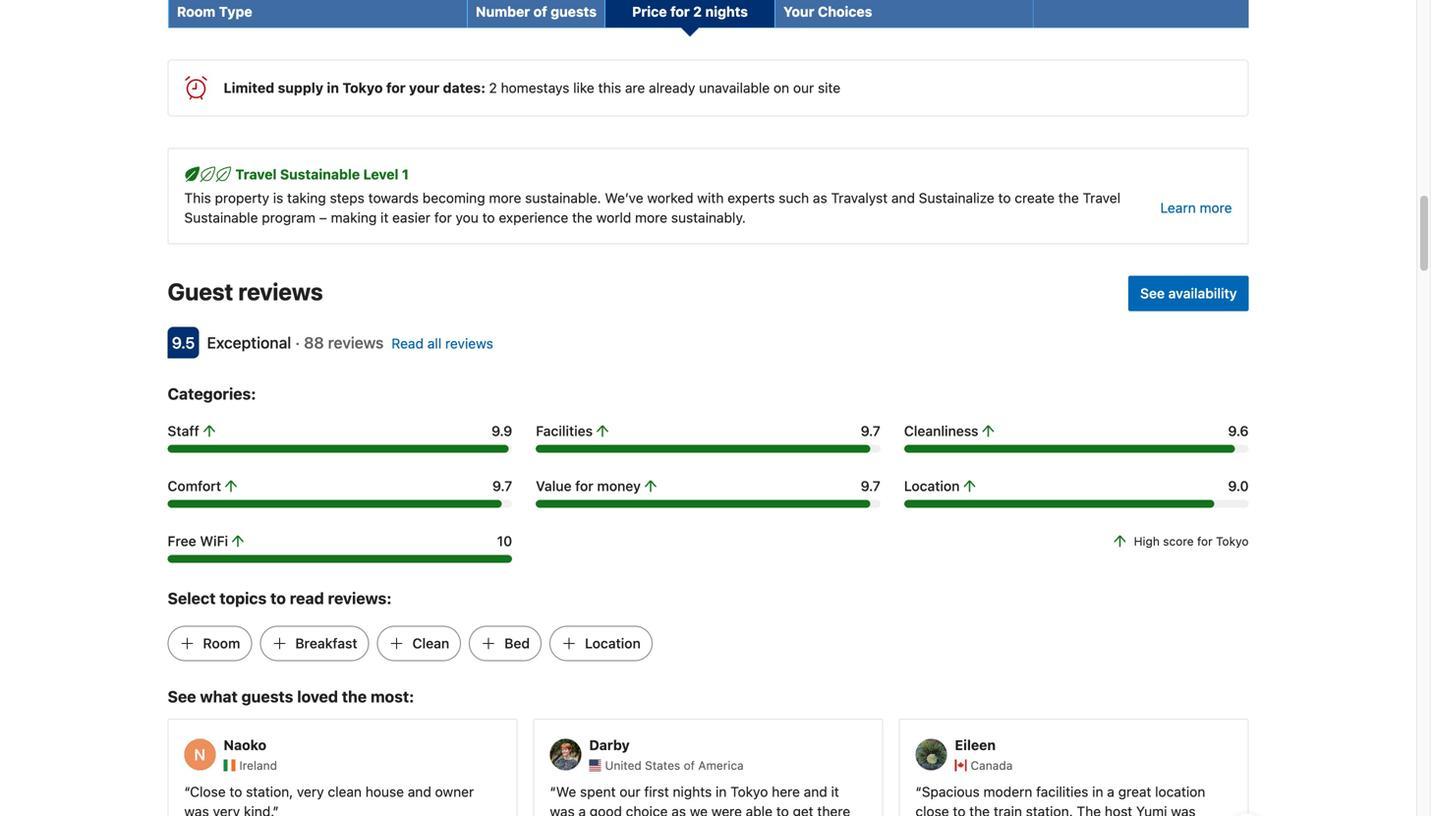 Task type: locate. For each thing, give the bounding box(es) containing it.
0 horizontal spatial more
[[489, 190, 522, 206]]

1 vertical spatial room
[[203, 635, 240, 651]]

location 9.0 meter
[[905, 500, 1249, 508]]

staff 9.9 meter
[[168, 445, 512, 453]]

1 vertical spatial very
[[213, 803, 240, 816]]

your
[[784, 3, 815, 20]]

for inside the this property is taking steps towards becoming more sustainable. we've worked with experts such as travalyst and sustainalize to create the travel sustainable program – making it easier for you to experience the world more sustainably.
[[434, 209, 452, 225]]

see left availability
[[1141, 285, 1165, 301]]

1
[[402, 166, 409, 182]]

0 horizontal spatial location
[[585, 635, 641, 651]]

experience
[[499, 209, 569, 225]]

location down cleanliness
[[905, 478, 960, 494]]

guests
[[551, 3, 597, 20], [242, 687, 293, 706]]

kind.
[[244, 803, 273, 816]]

for right score
[[1198, 534, 1213, 548]]

station.
[[1026, 803, 1074, 816]]

see
[[1141, 285, 1165, 301], [168, 687, 196, 706]]

9.5
[[172, 333, 195, 352]]

more
[[489, 190, 522, 206], [1200, 199, 1233, 216], [635, 209, 668, 225]]

1 horizontal spatial location
[[905, 478, 960, 494]]

1 " from the left
[[184, 784, 190, 800]]

staff
[[168, 423, 199, 439]]

to down spacious at the bottom
[[953, 803, 966, 816]]

reviews right 88
[[328, 333, 384, 352]]

guests right what
[[242, 687, 293, 706]]

2
[[694, 3, 702, 20], [489, 79, 497, 96]]

on
[[774, 79, 790, 96]]

united states of america image
[[590, 760, 601, 771]]

property
[[215, 190, 269, 206]]

comfort
[[168, 478, 221, 494]]

yumi
[[1137, 803, 1168, 816]]

location right bed
[[585, 635, 641, 651]]

becoming
[[423, 190, 485, 206]]

facilities 9.7 meter
[[536, 445, 881, 453]]

and right house
[[408, 784, 432, 800]]

1 horizontal spatial reviews
[[328, 333, 384, 352]]

united states of america
[[605, 759, 744, 772]]

1 vertical spatial tokyo
[[1216, 534, 1249, 548]]

1 horizontal spatial "
[[550, 784, 556, 800]]

tokyo
[[343, 79, 383, 96], [1216, 534, 1249, 548]]

reviews up exceptional · 88 reviews
[[238, 278, 323, 305]]

1 horizontal spatial in
[[1093, 784, 1104, 800]]

room down topics
[[203, 635, 240, 651]]

1 vertical spatial of
[[684, 759, 695, 772]]

1 vertical spatial travel
[[1083, 190, 1121, 206]]

1 vertical spatial guests
[[242, 687, 293, 706]]

2 horizontal spatial more
[[1200, 199, 1233, 216]]

0 vertical spatial room
[[177, 3, 216, 20]]

" for " spacious modern facilities in a great location close to the train station. the host yumi wa
[[916, 784, 922, 800]]

room left type
[[177, 3, 216, 20]]

0 horizontal spatial 2
[[489, 79, 497, 96]]

with
[[698, 190, 724, 206]]

1 vertical spatial and
[[408, 784, 432, 800]]

what
[[200, 687, 238, 706]]

reviews:
[[328, 589, 392, 608]]

0 vertical spatial very
[[297, 784, 324, 800]]

" for "
[[550, 784, 556, 800]]

tokyo left your at top left
[[343, 79, 383, 96]]

modern
[[984, 784, 1033, 800]]

travel right the create
[[1083, 190, 1121, 206]]

0 vertical spatial guests
[[551, 3, 597, 20]]

our
[[793, 79, 814, 96]]

and inside the this property is taking steps towards becoming more sustainable. we've worked with experts such as travalyst and sustainalize to create the travel sustainable program – making it easier for you to experience the world more sustainably.
[[892, 190, 915, 206]]

the left train at the bottom right
[[970, 803, 990, 816]]

free
[[168, 533, 196, 549]]

0 horizontal spatial very
[[213, 803, 240, 816]]

of inside region
[[684, 759, 695, 772]]

0 horizontal spatial travel
[[236, 166, 277, 182]]

0 horizontal spatial reviews
[[238, 278, 323, 305]]

see inside button
[[1141, 285, 1165, 301]]

more right 'learn'
[[1200, 199, 1233, 216]]

to down ireland icon
[[230, 784, 242, 800]]

1 horizontal spatial more
[[635, 209, 668, 225]]

reviews inside the guest reviews element
[[238, 278, 323, 305]]

tokyo for for
[[1216, 534, 1249, 548]]

2 left nights
[[694, 3, 702, 20]]

see left what
[[168, 687, 196, 706]]

the
[[1077, 803, 1102, 816]]

dates:
[[443, 79, 486, 96]]

money
[[597, 478, 641, 494]]

of right number
[[534, 3, 548, 20]]

room
[[177, 3, 216, 20], [203, 635, 240, 651]]

0 horizontal spatial and
[[408, 784, 432, 800]]

3 " from the left
[[916, 784, 922, 800]]

see for see availability
[[1141, 285, 1165, 301]]

1 horizontal spatial very
[[297, 784, 324, 800]]

0 horizontal spatial in
[[327, 79, 339, 96]]

location
[[905, 478, 960, 494], [585, 635, 641, 651]]

more up experience in the left of the page
[[489, 190, 522, 206]]

sustainalize
[[919, 190, 995, 206]]

2 horizontal spatial reviews
[[445, 335, 494, 351]]

2 horizontal spatial "
[[916, 784, 922, 800]]

1 horizontal spatial sustainable
[[280, 166, 360, 182]]

review categories element
[[168, 382, 256, 405]]

9.0
[[1229, 478, 1249, 494]]

very left clean
[[297, 784, 324, 800]]

1 vertical spatial in
[[1093, 784, 1104, 800]]

0 horizontal spatial see
[[168, 687, 196, 706]]

0 horizontal spatial sustainable
[[184, 209, 258, 225]]

0 horizontal spatial tokyo
[[343, 79, 383, 96]]

see availability button
[[1129, 276, 1249, 311]]

88
[[304, 333, 324, 352]]

this
[[184, 190, 211, 206]]

for right value on the left bottom of the page
[[575, 478, 594, 494]]

are
[[625, 79, 645, 96]]

of right states
[[684, 759, 695, 772]]

guests right number
[[551, 3, 597, 20]]

0 horizontal spatial of
[[534, 3, 548, 20]]

very down close
[[213, 803, 240, 816]]

0 vertical spatial see
[[1141, 285, 1165, 301]]

to right you
[[482, 209, 495, 225]]

such
[[779, 190, 810, 206]]

0 vertical spatial location
[[905, 478, 960, 494]]

1 horizontal spatial see
[[1141, 285, 1165, 301]]

wifi
[[200, 533, 228, 549]]

reviews right all
[[445, 335, 494, 351]]

2 right dates:
[[489, 79, 497, 96]]

" inside " spacious modern facilities in a great location close to the train station. the host yumi wa
[[916, 784, 922, 800]]

host
[[1105, 803, 1133, 816]]

the right loved
[[342, 687, 367, 706]]

0 vertical spatial tokyo
[[343, 79, 383, 96]]

and right the travalyst
[[892, 190, 915, 206]]

rated exceptional element
[[207, 333, 291, 352]]

making
[[331, 209, 377, 225]]

in inside " spacious modern facilities in a great location close to the train station. the host yumi wa
[[1093, 784, 1104, 800]]

" inside " close to station, very clean house and owner was very kind.
[[184, 784, 190, 800]]

sustainable down property
[[184, 209, 258, 225]]

1 horizontal spatial and
[[892, 190, 915, 206]]

more down worked
[[635, 209, 668, 225]]

categories:
[[168, 384, 256, 403]]

towards
[[368, 190, 419, 206]]

1 vertical spatial sustainable
[[184, 209, 258, 225]]

darby
[[590, 737, 630, 753]]

0 horizontal spatial "
[[184, 784, 190, 800]]

cleanliness 9.6 meter
[[905, 445, 1249, 453]]

like
[[573, 79, 595, 96]]

1 vertical spatial see
[[168, 687, 196, 706]]

for down the becoming
[[434, 209, 452, 225]]

see for see what guests loved the most:
[[168, 687, 196, 706]]

0 vertical spatial in
[[327, 79, 339, 96]]

tokyo right score
[[1216, 534, 1249, 548]]

1 horizontal spatial tokyo
[[1216, 534, 1249, 548]]

already
[[649, 79, 696, 96]]

taking
[[287, 190, 326, 206]]

1 horizontal spatial travel
[[1083, 190, 1121, 206]]

owner
[[435, 784, 474, 800]]

room type
[[177, 3, 252, 20]]

value for money 9.7 meter
[[536, 500, 881, 508]]

world
[[597, 209, 632, 225]]

guests for of
[[551, 3, 597, 20]]

2 " from the left
[[550, 784, 556, 800]]

in right 'supply'
[[327, 79, 339, 96]]

in left a
[[1093, 784, 1104, 800]]

reviews
[[238, 278, 323, 305], [328, 333, 384, 352], [445, 335, 494, 351]]

1 horizontal spatial of
[[684, 759, 695, 772]]

sustainable up taking at left top
[[280, 166, 360, 182]]

travel up property
[[236, 166, 277, 182]]

as
[[813, 190, 828, 206]]

" for " close to station, very clean house and owner was very kind.
[[184, 784, 190, 800]]

steps
[[330, 190, 365, 206]]

0 vertical spatial and
[[892, 190, 915, 206]]

price
[[632, 3, 667, 20]]

1 horizontal spatial guests
[[551, 3, 597, 20]]

read
[[392, 335, 424, 351]]

great
[[1119, 784, 1152, 800]]

" spacious modern facilities in a great location close to the train station. the host yumi wa
[[916, 784, 1206, 816]]

read all reviews
[[392, 335, 494, 351]]

sustainable.
[[525, 190, 601, 206]]

1 horizontal spatial 2
[[694, 3, 702, 20]]

create
[[1015, 190, 1055, 206]]

of
[[534, 3, 548, 20], [684, 759, 695, 772]]

0 horizontal spatial guests
[[242, 687, 293, 706]]

9.7 for value for money
[[861, 478, 881, 494]]



Task type: vqa. For each thing, say whether or not it's contained in the screenshot.
the (6)
no



Task type: describe. For each thing, give the bounding box(es) containing it.
for left your at top left
[[386, 79, 406, 96]]

limited supply in tokyo for your dates: 2 homestays like this are already unavailable on our site
[[224, 79, 841, 96]]

clean
[[328, 784, 362, 800]]

9.7 for facilities
[[861, 423, 881, 439]]

you
[[456, 209, 479, 225]]

select
[[168, 589, 216, 608]]

canada
[[971, 759, 1013, 772]]

to inside " close to station, very clean house and owner was very kind.
[[230, 784, 242, 800]]

guest reviews
[[168, 278, 323, 305]]

high
[[1134, 534, 1160, 548]]

this is a carousel with rotating slides. it displays featured reviews of the property. use the next and previous buttons to navigate. region
[[152, 711, 1265, 816]]

house
[[366, 784, 404, 800]]

room for room type
[[177, 3, 216, 20]]

9.9
[[492, 423, 512, 439]]

tokyo for in
[[343, 79, 383, 96]]

we've
[[605, 190, 644, 206]]

it
[[381, 209, 389, 225]]

value for money
[[536, 478, 641, 494]]

easier
[[392, 209, 431, 225]]

your
[[409, 79, 440, 96]]

see what guests loved the most:
[[168, 687, 414, 706]]

high score for tokyo
[[1134, 534, 1249, 548]]

availability
[[1169, 285, 1238, 301]]

location
[[1156, 784, 1206, 800]]

all
[[428, 335, 442, 351]]

number of guests
[[476, 3, 597, 20]]

eileen
[[955, 737, 996, 753]]

9.7 for comfort
[[493, 478, 512, 494]]

spacious
[[922, 784, 980, 800]]

learn more
[[1161, 199, 1233, 216]]

canada image
[[955, 760, 967, 771]]

bed
[[505, 635, 530, 651]]

score
[[1164, 534, 1194, 548]]

0 vertical spatial sustainable
[[280, 166, 360, 182]]

scored 9.5 element
[[168, 327, 199, 358]]

select topics to read reviews:
[[168, 589, 392, 608]]

to inside " spacious modern facilities in a great location close to the train station. the host yumi wa
[[953, 803, 966, 816]]

ireland image
[[224, 760, 236, 771]]

site
[[818, 79, 841, 96]]

learn more button
[[1161, 198, 1233, 218]]

" close to station, very clean house and owner was very kind.
[[184, 784, 474, 816]]

for right price
[[671, 3, 690, 20]]

guests for what
[[242, 687, 293, 706]]

0 vertical spatial of
[[534, 3, 548, 20]]

a
[[1108, 784, 1115, 800]]

learn
[[1161, 199, 1196, 216]]

limited
[[224, 79, 274, 96]]

type
[[219, 3, 252, 20]]

this property is taking steps towards becoming more sustainable. we've worked with experts such as travalyst and sustainalize to create the travel sustainable program – making it easier for you to experience the world more sustainably.
[[184, 190, 1121, 225]]

the inside " spacious modern facilities in a great location close to the train station. the host yumi wa
[[970, 803, 990, 816]]

unavailable
[[699, 79, 770, 96]]

exceptional · 88 reviews
[[207, 333, 384, 352]]

program
[[262, 209, 316, 225]]

station,
[[246, 784, 293, 800]]

9.6
[[1229, 423, 1249, 439]]

sustainably.
[[671, 209, 746, 225]]

0 vertical spatial travel
[[236, 166, 277, 182]]

more inside button
[[1200, 199, 1233, 216]]

read
[[290, 589, 324, 608]]

10
[[497, 533, 512, 549]]

to left read
[[270, 589, 286, 608]]

naoko
[[224, 737, 267, 753]]

to left the create
[[999, 190, 1011, 206]]

experts
[[728, 190, 775, 206]]

and inside " close to station, very clean house and owner was very kind.
[[408, 784, 432, 800]]

clean
[[413, 635, 450, 651]]

travel inside the this property is taking steps towards becoming more sustainable. we've worked with experts such as travalyst and sustainalize to create the travel sustainable program – making it easier for you to experience the world more sustainably.
[[1083, 190, 1121, 206]]

price for 2 nights
[[632, 3, 748, 20]]

0 vertical spatial 2
[[694, 3, 702, 20]]

travalyst
[[831, 190, 888, 206]]

1 vertical spatial location
[[585, 635, 641, 651]]

was
[[184, 803, 209, 816]]

the down sustainable.
[[572, 209, 593, 225]]

is
[[273, 190, 283, 206]]

guest reviews element
[[168, 276, 1121, 307]]

topics
[[220, 589, 267, 608]]

sustainable inside the this property is taking steps towards becoming more sustainable. we've worked with experts such as travalyst and sustainalize to create the travel sustainable program – making it easier for you to experience the world more sustainably.
[[184, 209, 258, 225]]

guest
[[168, 278, 233, 305]]

your choices
[[784, 3, 873, 20]]

–
[[319, 209, 327, 225]]

america
[[699, 759, 744, 772]]

number
[[476, 3, 530, 20]]

the right the create
[[1059, 190, 1079, 206]]

value
[[536, 478, 572, 494]]

choices
[[818, 3, 873, 20]]

free wifi 10 meter
[[168, 555, 512, 563]]

level
[[363, 166, 399, 182]]

room for room
[[203, 635, 240, 651]]

breakfast
[[295, 635, 358, 651]]

nights
[[706, 3, 748, 20]]

ireland
[[239, 759, 277, 772]]

comfort 9.7 meter
[[168, 500, 512, 508]]

facilities
[[536, 423, 593, 439]]

see availability
[[1141, 285, 1238, 301]]

this
[[599, 79, 622, 96]]

·
[[295, 333, 300, 352]]

states
[[645, 759, 681, 772]]

close
[[916, 803, 950, 816]]

train
[[994, 803, 1023, 816]]

close
[[190, 784, 226, 800]]

exceptional
[[207, 333, 291, 352]]

1 vertical spatial 2
[[489, 79, 497, 96]]



